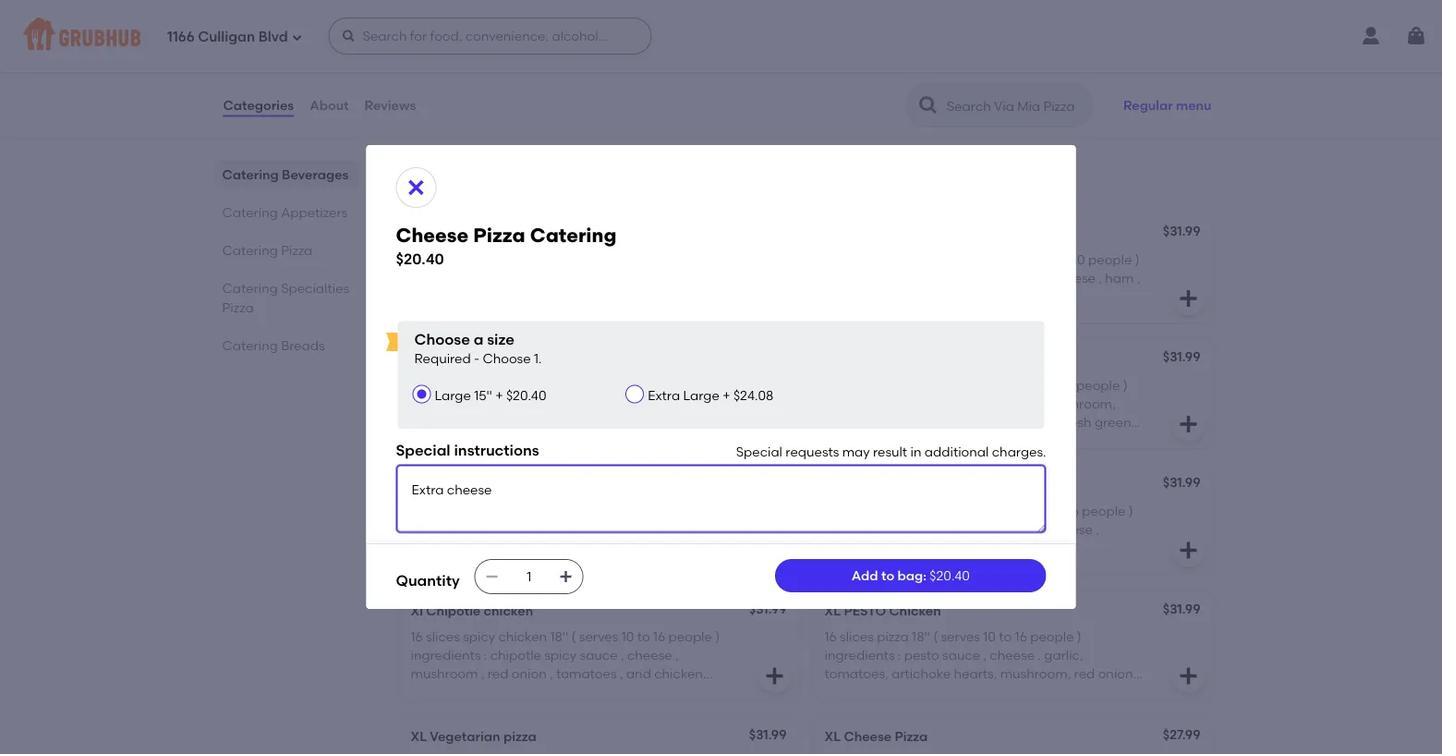 Task type: describe. For each thing, give the bounding box(es) containing it.
$31.99 for 16 slices chicken pizza 18'' ( serves 10 to 16 people ) ingredients : garlic sauce , cilantro . cheese , mushroom , red onion and chicken .
[[1164, 475, 1201, 491]]

xl garlic chicken ( via mia chicken )
[[825, 477, 1056, 492]]

slices for chicken
[[840, 503, 874, 519]]

,sausage
[[889, 415, 945, 430]]

: for hawaiian
[[898, 270, 902, 286]]

bacon ranch sticks
[[825, 60, 945, 75]]

catering pizza inside tab
[[222, 242, 313, 258]]

garlic
[[844, 477, 883, 492]]

italiana
[[877, 377, 925, 393]]

size
[[487, 330, 515, 348]]

pepperoni sticks
[[411, 60, 515, 75]]

and inside 16 slices spicy chicken 18'' ( serves 10 to 16 people ) ingredients : chipotle spicy sauce , cheese , mushroom , red onion , tomatoes , and chicken marinated with chipotle sauce .
[[627, 666, 651, 682]]

specialties
[[281, 280, 350, 296]]

xl cheese pizza
[[825, 728, 928, 744]]

to inside 16 slices pizza 18'' ( serves 10 to 16 people ) ingredients : pesto sauce , cheese . garlic, tomatoes, artichoke hearts, mushroom, red onion and chicken
[[999, 629, 1012, 644]]

red inside 16 slices spicy chicken 18'' ( serves 10 to 16 people ) ingredients : chipotle spicy sauce , cheese , mushroom , red onion , tomatoes , and chicken marinated with chipotle sauce .
[[488, 666, 509, 682]]

1 vertical spatial pepperoni
[[430, 477, 496, 492]]

cheese inside 16 slices spicy chicken 18'' ( serves 10 to 16 people ) ingredients : chipotle spicy sauce , cheese , mushroom , red onion , tomatoes , and chicken marinated with chipotle sauce .
[[628, 647, 673, 663]]

a
[[474, 330, 484, 348]]

32 bacon ranch sticks ( serves 20 to 24 people )
[[825, 86, 1117, 102]]

1 vertical spatial chipotle
[[510, 685, 561, 701]]

catering appetizers
[[222, 204, 348, 220]]

instructions
[[454, 441, 540, 459]]

( inside '16 slices combination pizza 18'' serves ( 6 to 10 people ) ingredients : tomatoes sauce , salami linguica , mushroom,green peppers black olives and sausage .'
[[645, 377, 650, 393]]

via
[[949, 477, 968, 492]]

chicken inside 16 slices pizza 18'' ( serves 10 to 16 people ) ingredients : pesto sauce , cheese . garlic, tomatoes, artichoke hearts, mushroom, red onion and chicken
[[853, 685, 902, 701]]

cheese inside 16 slices double pepperoni with extra cheese 18'' ( serves 10 to 16 people )
[[643, 503, 688, 519]]

) inside 16 slices pizza 18'' ( serves 10 to 16 people ) ingredients : pesto sauce , cheese . garlic, tomatoes, artichoke hearts, mushroom, red onion and chicken
[[1078, 629, 1082, 644]]

1 vertical spatial ranch
[[886, 86, 923, 102]]

catering inside tab
[[222, 242, 278, 258]]

xl for xl pesto chicken
[[825, 602, 841, 618]]

tomatoes inside 16 slices spicy chicken 18'' ( serves 10 to 16 people ) ingredients : chipotle spicy sauce , cheese , mushroom , red onion , tomatoes , and chicken marinated with chipotle sauce .
[[556, 666, 617, 682]]

serves inside 16 slices pizza 18'' ( serves 10 to 16 people ) ingredients : pesto sauce , cheese . garlic, tomatoes, artichoke hearts, mushroom, red onion and chicken
[[941, 629, 981, 644]]

16 slices hawaiian pizza  18" ( serves 6 to 10 people ) ingredients : tomatoes sauce , extra cheese , ham , pineapple .
[[825, 251, 1141, 305]]

) inside 16 slices italiana pizza 18'' ( serves 6 to 10 people ) ingredients : garlic sauce , cheese , mushroom, tomatoes ,sausage , and topped with fresh green onion .
[[1124, 377, 1128, 393]]

onion inside 16 slices italiana pizza 18'' ( serves 6 to 10 people ) ingredients : garlic sauce , cheese , mushroom, tomatoes ,sausage , and topped with fresh green onion .
[[825, 433, 860, 449]]

18'' for 16 slices combination pizza 18'' serves ( 6 to 10 people ) ingredients : tomatoes sauce , salami linguica , mushroom,green peppers black olives and sausage .
[[582, 377, 600, 393]]

categories button
[[222, 72, 295, 139]]

xl
[[411, 602, 423, 618]]

$31.99 for 16 slices double pepperoni with extra cheese 18'' ( serves 10 to 16 people )
[[749, 475, 787, 491]]

18'' for 16 slices italiana pizza 18'' ( serves 6 to 10 people ) ingredients : garlic sauce , cheese , mushroom, tomatoes ,sausage , and topped with fresh green onion .
[[963, 377, 981, 393]]

chipotle
[[426, 602, 481, 618]]

to inside 16 slices chicken pizza 18'' ( serves 10 to 16 people ) ingredients : garlic sauce , cilantro . cheese , mushroom , red onion and chicken .
[[1051, 503, 1064, 519]]

garlic for italiana
[[905, 396, 940, 412]]

regular menu
[[1124, 97, 1212, 113]]

18'' for 16 slices spicy chicken 18'' ( serves 10 to 16 people ) ingredients : chipotle spicy sauce , cheese , mushroom , red onion , tomatoes , and chicken marinated with chipotle sauce .
[[550, 629, 569, 644]]

1.
[[534, 351, 542, 367]]

. inside 16 slices italiana pizza 18'' ( serves 6 to 10 people ) ingredients : garlic sauce , cheese , mushroom, tomatoes ,sausage , and topped with fresh green onion .
[[863, 433, 866, 449]]

green
[[1095, 415, 1132, 430]]

catering specialties pizza tab
[[222, 278, 352, 317]]

$24.08
[[734, 387, 774, 403]]

-
[[474, 351, 480, 367]]

10 inside 16 slices italiana pizza 18'' ( serves 6 to 10 people ) ingredients : garlic sauce , cheese , mushroom, tomatoes ,sausage , and topped with fresh green onion .
[[1061, 377, 1074, 393]]

result
[[873, 444, 908, 460]]

to inside 16 slices spicy chicken 18'' ( serves 10 to 16 people ) ingredients : chipotle spicy sauce , cheese , mushroom , red onion , tomatoes , and chicken marinated with chipotle sauce .
[[637, 629, 650, 644]]

xl for xl vegetarian pizza
[[411, 728, 427, 744]]

15"
[[474, 387, 492, 403]]

$44.99
[[1160, 58, 1201, 74]]

and inside 16 slices italiana pizza 18'' ( serves 6 to 10 people ) ingredients : garlic sauce , cheese , mushroom, tomatoes ,sausage , and topped with fresh green onion .
[[955, 415, 980, 430]]

( inside 16 slices double pepperoni with extra cheese 18'' ( serves 10 to 16 people )
[[712, 503, 717, 519]]

24
[[1048, 86, 1063, 102]]

18'' inside 16 slices double pepperoni with extra cheese 18'' ( serves 10 to 16 people )
[[691, 503, 709, 519]]

garlic,
[[1045, 647, 1084, 663]]

$31.99 for 16 slices hawaiian pizza  18" ( serves 6 to 10 people ) ingredients : tomatoes sauce , extra cheese , ham , pineapple .
[[1164, 223, 1201, 239]]

sauce inside '16 slices combination pizza 18'' serves ( 6 to 10 people ) ingredients : tomatoes sauce , salami linguica , mushroom,green peppers black olives and sausage .'
[[609, 396, 647, 412]]

pizza inside 16 slices pizza 18'' ( serves 10 to 16 people ) ingredients : pesto sauce , cheese . garlic, tomatoes, artichoke hearts, mushroom, red onion and chicken
[[877, 629, 909, 644]]

beverages
[[282, 166, 349, 182]]

1 horizontal spatial catering pizza
[[396, 169, 540, 193]]

in
[[911, 444, 922, 460]]

16 inside '16 slices combination pizza 18'' serves ( 6 to 10 people ) ingredients : tomatoes sauce , salami linguica , mushroom,green peppers black olives and sausage .'
[[411, 377, 423, 393]]

may
[[843, 444, 870, 460]]

pizza inside cheese pizza catering $20.40
[[473, 224, 526, 247]]

slices for hawaiian
[[840, 251, 874, 267]]

peppers
[[580, 415, 632, 430]]

extra inside 16 slices double pepperoni with extra cheese 18'' ( serves 10 to 16 people )
[[607, 503, 640, 519]]

onion inside 16 slices chicken pizza 18'' ( serves 10 to 16 people ) ingredients : garlic sauce , cilantro . cheese , mushroom , red onion and chicken .
[[926, 540, 961, 556]]

pizza inside 16 slices italiana pizza 18'' ( serves 6 to 10 people ) ingredients : garlic sauce , cheese , mushroom, tomatoes ,sausage , and topped with fresh green onion .
[[928, 377, 960, 393]]

ingredients for hawaiian
[[825, 270, 895, 286]]

bacon
[[843, 86, 883, 102]]

required
[[415, 351, 471, 367]]

. inside 16 slices hawaiian pizza  18" ( serves 6 to 10 people ) ingredients : tomatoes sauce , extra cheese , ham , pineapple .
[[892, 289, 895, 305]]

ingredients inside 16 slices pizza 18'' ( serves 10 to 16 people ) ingredients : pesto sauce , cheese . garlic, tomatoes, artichoke hearts, mushroom, red onion and chicken
[[825, 647, 895, 663]]

onion inside 16 slices spicy chicken 18'' ( serves 10 to 16 people ) ingredients : chipotle spicy sauce , cheese , mushroom , red onion , tomatoes , and chicken marinated with chipotle sauce .
[[512, 666, 547, 682]]

18'' for 16 slices chicken pizza 18'' ( serves 10 to 16 people ) ingredients : garlic sauce , cilantro . cheese , mushroom , red onion and chicken .
[[964, 503, 982, 519]]

cheese pizza catering button
[[400, 213, 799, 323]]

ingredients for combination
[[465, 396, 536, 412]]

16 slices double pepperoni with extra cheese 18'' ( serves 10 to 16 people )
[[411, 503, 717, 537]]

Special instructions text field
[[396, 464, 1047, 533]]

catering beverages
[[222, 166, 349, 182]]

( inside 16 slices spicy chicken 18'' ( serves 10 to 16 people ) ingredients : chipotle spicy sauce , cheese , mushroom , red onion , tomatoes , and chicken marinated with chipotle sauce .
[[572, 629, 576, 644]]

marinated
[[411, 685, 477, 701]]

10 inside '16 slices combination pizza 18'' serves ( 6 to 10 people ) ingredients : tomatoes sauce , salami linguica , mushroom,green peppers black olives and sausage .'
[[680, 377, 692, 393]]

slices for italiana
[[840, 377, 874, 393]]

reviews button
[[364, 72, 417, 139]]

sauce inside 16 slices pizza 18'' ( serves 10 to 16 people ) ingredients : pesto sauce , cheese . garlic, tomatoes, artichoke hearts, mushroom, red onion and chicken
[[943, 647, 981, 663]]

salami
[[656, 396, 698, 412]]

pizza inside tab
[[281, 242, 313, 258]]

and inside 16 slices pizza 18'' ( serves 10 to 16 people ) ingredients : pesto sauce , cheese . garlic, tomatoes, artichoke hearts, mushroom, red onion and chicken
[[825, 685, 850, 701]]

about
[[310, 97, 349, 113]]

. inside 16 slices spicy chicken 18'' ( serves 10 to 16 people ) ingredients : chipotle spicy sauce , cheese , mushroom , red onion , tomatoes , and chicken marinated with chipotle sauce .
[[605, 685, 608, 701]]

tomatoes,
[[825, 666, 889, 682]]

add
[[852, 568, 879, 583]]

blast
[[499, 477, 531, 492]]

sauce inside 16 slices hawaiian pizza  18" ( serves 6 to 10 people ) ingredients : tomatoes sauce , extra cheese , ham , pineapple .
[[968, 270, 1006, 286]]

culligan
[[198, 29, 255, 45]]

. inside 16 slices pizza 18'' ( serves 10 to 16 people ) ingredients : pesto sauce , cheese . garlic, tomatoes, artichoke hearts, mushroom, red onion and chicken
[[1038, 647, 1042, 663]]

xl for xl pepperoni blast
[[411, 477, 427, 492]]

( inside 16 slices pizza 18'' ( serves 10 to 16 people ) ingredients : pesto sauce , cheese . garlic, tomatoes, artichoke hearts, mushroom, red onion and chicken
[[934, 629, 938, 644]]

catering appetizers tab
[[222, 202, 352, 222]]

people inside 16 slices italiana pizza 18'' ( serves 6 to 10 people ) ingredients : garlic sauce , cheese , mushroom, tomatoes ,sausage , and topped with fresh green onion .
[[1077, 377, 1121, 393]]

mushroom,green
[[470, 415, 577, 430]]

combo
[[430, 351, 477, 367]]

pesto
[[844, 602, 886, 618]]

( inside 16 slices hawaiian pizza  18" ( serves 6 to 10 people ) ingredients : tomatoes sauce , extra cheese , ham , pineapple .
[[996, 251, 1001, 267]]

svg image inside main navigation navigation
[[342, 29, 356, 43]]

charges.
[[992, 444, 1047, 460]]

( inside 16 slices chicken pizza 18'' ( serves 10 to 16 people ) ingredients : garlic sauce , cilantro . cheese , mushroom , red onion and chicken .
[[986, 503, 990, 519]]

16 inside 16 slices hawaiian pizza  18" ( serves 6 to 10 people ) ingredients : tomatoes sauce , extra cheese , ham , pineapple .
[[825, 251, 837, 267]]

extra inside 16 slices hawaiian pizza  18" ( serves 6 to 10 people ) ingredients : tomatoes sauce , extra cheese , ham , pineapple .
[[1016, 270, 1048, 286]]

20
[[1014, 86, 1029, 102]]

cheese inside 16 slices hawaiian pizza  18" ( serves 6 to 10 people ) ingredients : tomatoes sauce , extra cheese , ham , pineapple .
[[1051, 270, 1096, 286]]

serves inside 16 slices italiana pizza 18'' ( serves 6 to 10 people ) ingredients : garlic sauce , cheese , mushroom, tomatoes ,sausage , and topped with fresh green onion .
[[992, 377, 1031, 393]]

requests
[[786, 444, 840, 460]]

pesto
[[905, 647, 940, 663]]

) inside 16 slices chicken pizza 18'' ( serves 10 to 16 people ) ingredients : garlic sauce , cilantro . cheese , mushroom , red onion and chicken .
[[1129, 503, 1134, 519]]

16 inside 16 slices italiana pizza 18'' ( serves 6 to 10 people ) ingredients : garlic sauce , cheese , mushroom, tomatoes ,sausage , and topped with fresh green onion .
[[825, 377, 837, 393]]

ingredients for chicken
[[825, 522, 895, 537]]

xl for xl garlic chicken ( via mia chicken )
[[825, 477, 841, 492]]

chicken for chicken
[[886, 477, 938, 492]]

16 slices chicken pizza 18'' ( serves 10 to 16 people ) ingredients : garlic sauce , cilantro . cheese , mushroom , red onion and chicken .
[[825, 503, 1134, 556]]

pizza right vegetarian
[[504, 728, 537, 744]]

to inside '16 slices combination pizza 18'' serves ( 6 to 10 people ) ingredients : tomatoes sauce , salami linguica , mushroom,green peppers black olives and sausage .'
[[664, 377, 677, 393]]

combination
[[463, 377, 544, 393]]

mushroom inside 16 slices spicy chicken 18'' ( serves 10 to 16 people ) ingredients : chipotle spicy sauce , cheese , mushroom , red onion , tomatoes , and chicken marinated with chipotle sauce .
[[411, 666, 478, 682]]

+ for $24.08
[[723, 387, 731, 403]]

with inside 16 slices double pepperoni with extra cheese 18'' ( serves 10 to 16 people )
[[578, 503, 604, 519]]

people inside 16 slices hawaiian pizza  18" ( serves 6 to 10 people ) ingredients : tomatoes sauce , extra cheese , ham , pineapple .
[[1089, 251, 1133, 267]]

tomatoes inside 16 slices hawaiian pizza  18" ( serves 6 to 10 people ) ingredients : tomatoes sauce , extra cheese , ham , pineapple .
[[905, 270, 965, 286]]

18"
[[975, 251, 993, 267]]

$31.99 for 16 slices pizza 18'' ( serves 10 to 16 people ) ingredients : pesto sauce , cheese . garlic, tomatoes, artichoke hearts, mushroom, red onion and chicken
[[1164, 601, 1201, 616]]

catering pizza tab
[[222, 240, 352, 260]]

search icon image
[[918, 94, 940, 116]]

1166 culligan blvd
[[167, 29, 288, 45]]

large 15" + $20.40
[[435, 387, 547, 403]]

sauce inside 16 slices chicken pizza 18'' ( serves 10 to 16 people ) ingredients : garlic sauce , cilantro . cheese , mushroom , red onion and chicken .
[[943, 522, 981, 537]]

serves inside 16 slices chicken pizza 18'' ( serves 10 to 16 people ) ingredients : garlic sauce , cilantro . cheese , mushroom , red onion and chicken .
[[993, 503, 1032, 519]]

1 large from the left
[[435, 387, 471, 403]]

xl combo pizza
[[411, 351, 514, 367]]

32
[[825, 86, 840, 102]]

topped
[[983, 415, 1029, 430]]

double
[[463, 503, 507, 519]]

0 vertical spatial pepperoni
[[411, 60, 476, 75]]

regular
[[1124, 97, 1174, 113]]

blvd
[[259, 29, 288, 45]]

) inside 16 slices double pepperoni with extra cheese 18'' ( serves 10 to 16 people )
[[547, 522, 552, 537]]

10 inside 16 slices double pepperoni with extra cheese 18'' ( serves 10 to 16 people )
[[453, 522, 466, 537]]

) inside '16 slices combination pizza 18'' serves ( 6 to 10 people ) ingredients : tomatoes sauce , salami linguica , mushroom,green peppers black olives and sausage .'
[[458, 396, 462, 412]]

choose a size required - choose 1.
[[415, 330, 542, 367]]

Search Via Mia Pizza search field
[[945, 97, 1087, 115]]

: for combination
[[539, 396, 542, 412]]

people inside 16 slices pizza 18'' ( serves 10 to 16 people ) ingredients : pesto sauce , cheese . garlic, tomatoes, artichoke hearts, mushroom, red onion and chicken
[[1031, 629, 1074, 644]]

2 large from the left
[[684, 387, 720, 403]]

cheese pizza catering $20.40
[[396, 224, 617, 268]]



Task type: vqa. For each thing, say whether or not it's contained in the screenshot.
Catering Pizza within tab
yes



Task type: locate. For each thing, give the bounding box(es) containing it.
appetizers
[[281, 204, 348, 220]]

ingredients inside 16 slices chicken pizza 18'' ( serves 10 to 16 people ) ingredients : garlic sauce , cilantro . cheese , mushroom , red onion and chicken .
[[825, 522, 895, 537]]

1 vertical spatial extra
[[607, 503, 640, 519]]

10 inside 16 slices pizza 18'' ( serves 10 to 16 people ) ingredients : pesto sauce , cheese . garlic, tomatoes, artichoke hearts, mushroom, red onion and chicken
[[984, 629, 996, 644]]

red
[[902, 540, 923, 556], [488, 666, 509, 682], [1075, 666, 1096, 682]]

1 horizontal spatial with
[[578, 503, 604, 519]]

pizza left 18"
[[940, 251, 972, 267]]

large up olives
[[684, 387, 720, 403]]

ingredients for spicy
[[411, 647, 481, 663]]

main navigation navigation
[[0, 0, 1443, 72]]

additional
[[925, 444, 989, 460]]

1 vertical spatial catering pizza
[[222, 242, 313, 258]]

6 right 18"
[[1046, 251, 1054, 267]]

serves inside 16 slices spicy chicken 18'' ( serves 10 to 16 people ) ingredients : chipotle spicy sauce , cheese , mushroom , red onion , tomatoes , and chicken marinated with chipotle sauce .
[[579, 629, 619, 644]]

xl left vegetarian
[[411, 728, 427, 744]]

people inside 16 slices spicy chicken 18'' ( serves 10 to 16 people ) ingredients : chipotle spicy sauce , cheese , mushroom , red onion , tomatoes , and chicken marinated with chipotle sauce .
[[669, 629, 713, 644]]

xl for xl cheese pizza
[[825, 728, 841, 744]]

6 inside 16 slices italiana pizza 18'' ( serves 6 to 10 people ) ingredients : garlic sauce , cheese , mushroom, tomatoes ,sausage , and topped with fresh green onion .
[[1034, 377, 1042, 393]]

ingredients up marinated
[[411, 647, 481, 663]]

18'' inside '16 slices combination pizza 18'' serves ( 6 to 10 people ) ingredients : tomatoes sauce , salami linguica , mushroom,green peppers black olives and sausage .'
[[582, 377, 600, 393]]

10 inside 16 slices hawaiian pizza  18" ( serves 6 to 10 people ) ingredients : tomatoes sauce , extra cheese , ham , pineapple .
[[1073, 251, 1086, 267]]

catering pizza
[[396, 169, 540, 193], [222, 242, 313, 258]]

$20.40 for 15"
[[506, 387, 547, 403]]

garlic up ",sausage"
[[905, 396, 940, 412]]

catering breads
[[222, 337, 325, 353]]

xl down tomatoes,
[[825, 728, 841, 744]]

1 horizontal spatial 6
[[1034, 377, 1042, 393]]

1 vertical spatial chicken
[[890, 602, 942, 618]]

cheese inside cheese pizza catering $20.40
[[396, 224, 469, 247]]

cheese inside 16 slices chicken pizza 18'' ( serves 10 to 16 people ) ingredients : garlic sauce , cilantro . cheese , mushroom , red onion and chicken .
[[1048, 522, 1093, 537]]

0 horizontal spatial large
[[435, 387, 471, 403]]

0 vertical spatial chipotle
[[491, 647, 542, 663]]

: down xl chipotle chicken
[[484, 647, 487, 663]]

onion inside 16 slices pizza 18'' ( serves 10 to 16 people ) ingredients : pesto sauce , cheese . garlic, tomatoes, artichoke hearts, mushroom, red onion and chicken
[[1099, 666, 1134, 682]]

$20.40 down cheese pizza catering
[[396, 250, 444, 268]]

1 horizontal spatial red
[[902, 540, 923, 556]]

special left requests
[[736, 444, 783, 460]]

pizza up mushroom,green
[[547, 377, 579, 393]]

extra large + $24.08
[[648, 387, 774, 403]]

ingredients inside 16 slices spicy chicken 18'' ( serves 10 to 16 people ) ingredients : chipotle spicy sauce , cheese , mushroom , red onion , tomatoes , and chicken marinated with chipotle sauce .
[[411, 647, 481, 663]]

:
[[898, 270, 902, 286], [539, 396, 542, 412], [898, 396, 902, 412], [898, 522, 902, 537], [484, 647, 487, 663], [898, 647, 902, 663]]

red up bag:
[[902, 540, 923, 556]]

mushroom, down garlic,
[[1001, 666, 1072, 682]]

, inside 16 slices pizza 18'' ( serves 10 to 16 people ) ingredients : pesto sauce , cheese . garlic, tomatoes, artichoke hearts, mushroom, red onion and chicken
[[984, 647, 987, 663]]

xl left garlic
[[825, 477, 841, 492]]

slices down chipotle
[[426, 629, 460, 644]]

pepperoni up double
[[430, 477, 496, 492]]

6 inside '16 slices combination pizza 18'' serves ( 6 to 10 people ) ingredients : tomatoes sauce , salami linguica , mushroom,green peppers black olives and sausage .'
[[653, 377, 661, 393]]

6 up charges.
[[1034, 377, 1042, 393]]

$39.99
[[748, 58, 787, 74]]

16 slices italiana pizza 18'' ( serves 6 to 10 people ) ingredients : garlic sauce , cheese , mushroom, tomatoes ,sausage , and topped with fresh green onion .
[[825, 377, 1132, 449]]

$20.40 up mushroom,green
[[506, 387, 547, 403]]

large left 15"
[[435, 387, 471, 403]]

pepperoni
[[411, 60, 476, 75], [430, 477, 496, 492]]

to inside 16 slices italiana pizza 18'' ( serves 6 to 10 people ) ingredients : garlic sauce , cheese , mushroom, tomatoes ,sausage , and topped with fresh green onion .
[[1045, 377, 1058, 393]]

slices down the xl pepperoni blast
[[426, 503, 460, 519]]

serves inside 16 slices double pepperoni with extra cheese 18'' ( serves 10 to 16 people )
[[411, 522, 450, 537]]

+
[[496, 387, 503, 403], [723, 387, 731, 403]]

0 vertical spatial choose
[[415, 330, 470, 348]]

slices for pizza
[[840, 629, 874, 644]]

pineapple
[[825, 289, 889, 305]]

0 vertical spatial $20.40
[[396, 250, 444, 268]]

black
[[636, 415, 670, 430]]

ham
[[1106, 270, 1134, 286]]

0 vertical spatial extra
[[1016, 270, 1048, 286]]

0 vertical spatial ranch
[[869, 60, 906, 75]]

catering beverages tab
[[222, 165, 352, 184]]

catering inside button
[[498, 225, 555, 241]]

: up add to bag: $20.40
[[898, 522, 902, 537]]

tomatoes
[[905, 270, 965, 286], [545, 396, 606, 412], [825, 415, 885, 430], [556, 666, 617, 682]]

about button
[[309, 72, 350, 139]]

: down italiana
[[898, 396, 902, 412]]

(
[[964, 86, 969, 102], [996, 251, 1001, 267], [645, 377, 650, 393], [984, 377, 989, 393], [941, 477, 946, 492], [712, 503, 717, 519], [986, 503, 990, 519], [572, 629, 576, 644], [934, 629, 938, 644]]

with inside 16 slices spicy chicken 18'' ( serves 10 to 16 people ) ingredients : chipotle spicy sauce , cheese , mushroom , red onion , tomatoes , and chicken marinated with chipotle sauce .
[[480, 685, 507, 701]]

ingredients inside '16 slices combination pizza 18'' serves ( 6 to 10 people ) ingredients : tomatoes sauce , salami linguica , mushroom,green peppers black olives and sausage .'
[[465, 396, 536, 412]]

ingredients down garlic
[[825, 522, 895, 537]]

1 garlic from the top
[[905, 396, 940, 412]]

mushroom up marinated
[[411, 666, 478, 682]]

6 for cheese
[[1034, 377, 1042, 393]]

1 horizontal spatial extra
[[1016, 270, 1048, 286]]

red for 16 slices spicy chicken 18'' ( serves 10 to 16 people ) ingredients : chipotle spicy sauce , cheese , mushroom , red onion , tomatoes , and chicken marinated with chipotle sauce .
[[1075, 666, 1096, 682]]

: for spicy
[[484, 647, 487, 663]]

red inside 16 slices pizza 18'' ( serves 10 to 16 people ) ingredients : pesto sauce , cheese . garlic, tomatoes, artichoke hearts, mushroom, red onion and chicken
[[1075, 666, 1096, 682]]

xl left pesto
[[825, 602, 841, 618]]

pepperoni
[[510, 503, 575, 519]]

mushroom,
[[1045, 396, 1116, 412], [1001, 666, 1072, 682]]

xl left combo
[[411, 351, 427, 367]]

special
[[396, 441, 451, 459], [736, 444, 783, 460]]

mushroom up add
[[825, 540, 892, 556]]

slices
[[840, 251, 874, 267], [426, 377, 460, 393], [840, 377, 874, 393], [426, 503, 460, 519], [840, 503, 874, 519], [426, 629, 460, 644], [840, 629, 874, 644]]

2 horizontal spatial red
[[1075, 666, 1096, 682]]

cheese inside button
[[411, 225, 459, 241]]

+ right 15"
[[496, 387, 503, 403]]

sausage
[[411, 433, 464, 449]]

bacon
[[825, 60, 866, 75]]

0 vertical spatial chicken
[[886, 477, 938, 492]]

1 vertical spatial garlic
[[905, 522, 940, 537]]

xl
[[411, 351, 427, 367], [411, 477, 427, 492], [825, 477, 841, 492], [825, 602, 841, 618], [411, 728, 427, 744], [825, 728, 841, 744]]

slices inside 16 slices italiana pizza 18'' ( serves 6 to 10 people ) ingredients : garlic sauce , cheese , mushroom, tomatoes ,sausage , and topped with fresh green onion .
[[840, 377, 874, 393]]

18'' inside 16 slices chicken pizza 18'' ( serves 10 to 16 people ) ingredients : garlic sauce , cilantro . cheese , mushroom , red onion and chicken .
[[964, 503, 982, 519]]

pizza down the "xl pesto chicken"
[[877, 629, 909, 644]]

with inside 16 slices italiana pizza 18'' ( serves 6 to 10 people ) ingredients : garlic sauce , cheese , mushroom, tomatoes ,sausage , and topped with fresh green onion .
[[1032, 415, 1058, 430]]

10 inside 16 slices spicy chicken 18'' ( serves 10 to 16 people ) ingredients : chipotle spicy sauce , cheese , mushroom , red onion , tomatoes , and chicken marinated with chipotle sauce .
[[622, 629, 634, 644]]

1 vertical spatial choose
[[483, 351, 531, 367]]

ingredients down combination
[[465, 396, 536, 412]]

slices left italiana
[[840, 377, 874, 393]]

slices for combination
[[426, 377, 460, 393]]

0 vertical spatial spicy
[[463, 629, 496, 644]]

svg image
[[1406, 25, 1428, 47], [292, 32, 303, 43], [1178, 95, 1200, 117], [405, 177, 427, 199], [1178, 288, 1200, 310], [559, 569, 574, 584], [1178, 665, 1200, 687]]

catering specialties pizza
[[222, 280, 350, 315]]

: left pesto
[[898, 647, 902, 663]]

mushroom, up fresh
[[1045, 396, 1116, 412]]

: inside '16 slices combination pizza 18'' serves ( 6 to 10 people ) ingredients : tomatoes sauce , salami linguica , mushroom,green peppers black olives and sausage .'
[[539, 396, 542, 412]]

0 horizontal spatial choose
[[415, 330, 470, 348]]

vegetarian
[[430, 728, 501, 744]]

1 horizontal spatial +
[[723, 387, 731, 403]]

red up xl vegetarian pizza
[[488, 666, 509, 682]]

. inside '16 slices combination pizza 18'' serves ( 6 to 10 people ) ingredients : tomatoes sauce , salami linguica , mushroom,green peppers black olives and sausage .'
[[467, 433, 470, 449]]

ranch down bacon ranch sticks
[[886, 86, 923, 102]]

slices down pesto
[[840, 629, 874, 644]]

xl vegetarian pizza
[[411, 728, 537, 744]]

slices inside '16 slices combination pizza 18'' serves ( 6 to 10 people ) ingredients : tomatoes sauce , salami linguica , mushroom,green peppers black olives and sausage .'
[[426, 377, 460, 393]]

chipotle down xl chipotle chicken
[[491, 647, 542, 663]]

$20.40
[[396, 250, 444, 268], [506, 387, 547, 403], [930, 568, 970, 583]]

cheese pizza catering
[[411, 225, 555, 241]]

pizza for hawaiian
[[940, 251, 972, 267]]

ingredients up pineapple
[[825, 270, 895, 286]]

menu
[[1177, 97, 1212, 113]]

catering pizza up cheese pizza catering
[[396, 169, 540, 193]]

0 horizontal spatial extra
[[607, 503, 640, 519]]

mushroom, inside 16 slices pizza 18'' ( serves 10 to 16 people ) ingredients : pesto sauce , cheese . garlic, tomatoes, artichoke hearts, mushroom, red onion and chicken
[[1001, 666, 1072, 682]]

tomatoes inside '16 slices combination pizza 18'' serves ( 6 to 10 people ) ingredients : tomatoes sauce , salami linguica , mushroom,green peppers black olives and sausage .'
[[545, 396, 606, 412]]

pizza inside 16 slices hawaiian pizza  18" ( serves 6 to 10 people ) ingredients : tomatoes sauce , extra cheese , ham , pineapple .
[[940, 251, 972, 267]]

ingredients down italiana
[[825, 396, 895, 412]]

6 for salami
[[653, 377, 661, 393]]

onion
[[825, 433, 860, 449], [926, 540, 961, 556], [512, 666, 547, 682], [1099, 666, 1134, 682]]

2 horizontal spatial $20.40
[[930, 568, 970, 583]]

+ left $24.08
[[723, 387, 731, 403]]

: inside 16 slices chicken pizza 18'' ( serves 10 to 16 people ) ingredients : garlic sauce , cilantro . cheese , mushroom , red onion and chicken .
[[898, 522, 902, 537]]

1 horizontal spatial large
[[684, 387, 720, 403]]

special for special instructions
[[396, 441, 451, 459]]

16
[[825, 251, 837, 267], [411, 377, 423, 393], [825, 377, 837, 393], [411, 503, 423, 519], [825, 503, 837, 519], [1067, 503, 1079, 519], [485, 522, 497, 537], [411, 629, 423, 644], [653, 629, 666, 644], [825, 629, 837, 644], [1015, 629, 1028, 644]]

red down garlic,
[[1075, 666, 1096, 682]]

: for chicken
[[898, 522, 902, 537]]

xl chipotle chicken
[[411, 602, 533, 618]]

6 up salami
[[653, 377, 661, 393]]

0 vertical spatial garlic
[[905, 396, 940, 412]]

0 horizontal spatial spicy
[[463, 629, 496, 644]]

2 horizontal spatial 6
[[1046, 251, 1054, 267]]

1 horizontal spatial spicy
[[545, 647, 577, 663]]

6 for extra
[[1046, 251, 1054, 267]]

tomatoes inside 16 slices italiana pizza 18'' ( serves 6 to 10 people ) ingredients : garlic sauce , cheese , mushroom, tomatoes ,sausage , and topped with fresh green onion .
[[825, 415, 885, 430]]

1 + from the left
[[496, 387, 503, 403]]

cheese for cheese pizza catering $20.40
[[396, 224, 469, 247]]

slices down required
[[426, 377, 460, 393]]

olives
[[673, 415, 708, 430]]

cheese for cheese pizza catering
[[411, 225, 459, 241]]

18'' inside 16 slices pizza 18'' ( serves 10 to 16 people ) ingredients : pesto sauce , cheese . garlic, tomatoes, artichoke hearts, mushroom, red onion and chicken
[[912, 629, 931, 644]]

with right pepperoni
[[578, 503, 604, 519]]

)
[[1113, 86, 1117, 102], [1136, 251, 1140, 267], [1124, 377, 1128, 393], [458, 396, 462, 412], [1051, 477, 1056, 492], [1129, 503, 1134, 519], [547, 522, 552, 537], [716, 629, 720, 644], [1078, 629, 1082, 644]]

extra
[[1016, 270, 1048, 286], [607, 503, 640, 519]]

1 vertical spatial mushroom
[[411, 666, 478, 682]]

mushroom, inside 16 slices italiana pizza 18'' ( serves 6 to 10 people ) ingredients : garlic sauce , cheese , mushroom, tomatoes ,sausage , and topped with fresh green onion .
[[1045, 396, 1116, 412]]

$20.40 right bag:
[[930, 568, 970, 583]]

special instructions
[[396, 441, 540, 459]]

pizza inside button
[[462, 225, 495, 241]]

hawaiian
[[877, 251, 937, 267]]

xl pesto chicken
[[825, 602, 942, 618]]

16 slices spicy chicken 18'' ( serves 10 to 16 people ) ingredients : chipotle spicy sauce , cheese , mushroom , red onion , tomatoes , and chicken marinated with chipotle sauce .
[[411, 629, 720, 701]]

serves inside 16 slices hawaiian pizza  18" ( serves 6 to 10 people ) ingredients : tomatoes sauce , extra cheese , ham , pineapple .
[[1004, 251, 1043, 267]]

0 horizontal spatial special
[[396, 441, 451, 459]]

to inside 16 slices hawaiian pizza  18" ( serves 6 to 10 people ) ingredients : tomatoes sauce , extra cheese , ham , pineapple .
[[1057, 251, 1070, 267]]

artichoke
[[892, 666, 951, 682]]

2 garlic from the top
[[905, 522, 940, 537]]

( inside 16 slices italiana pizza 18'' ( serves 6 to 10 people ) ingredients : garlic sauce , cheese , mushroom, tomatoes ,sausage , and topped with fresh green onion .
[[984, 377, 989, 393]]

chicken down bag:
[[890, 602, 942, 618]]

chipotle up xl vegetarian pizza
[[510, 685, 561, 701]]

quantity
[[396, 571, 460, 589]]

pizza inside 16 slices chicken pizza 18'' ( serves 10 to 16 people ) ingredients : garlic sauce , cilantro . cheese , mushroom , red onion and chicken .
[[929, 503, 961, 519]]

: up mushroom,green
[[539, 396, 542, 412]]

hearts,
[[954, 666, 998, 682]]

bag:
[[898, 568, 927, 583]]

garlic inside 16 slices chicken pizza 18'' ( serves 10 to 16 people ) ingredients : garlic sauce , cilantro . cheese , mushroom , red onion and chicken .
[[905, 522, 940, 537]]

pizza for chicken
[[929, 503, 961, 519]]

spicy down xl chipotle chicken
[[463, 629, 496, 644]]

: down hawaiian
[[898, 270, 902, 286]]

: inside 16 slices spicy chicken 18'' ( serves 10 to 16 people ) ingredients : chipotle spicy sauce , cheese , mushroom , red onion , tomatoes , and chicken marinated with chipotle sauce .
[[484, 647, 487, 663]]

Input item quantity number field
[[509, 560, 550, 593]]

0 horizontal spatial mushroom
[[411, 666, 478, 682]]

choose down size
[[483, 351, 531, 367]]

mia
[[972, 477, 996, 492]]

special requests may result in additional charges.
[[736, 444, 1047, 460]]

$31.99 for 16 slices italiana pizza 18'' ( serves 6 to 10 people ) ingredients : garlic sauce , cheese , mushroom, tomatoes ,sausage , and topped with fresh green onion .
[[1164, 349, 1201, 365]]

1 horizontal spatial mushroom
[[825, 540, 892, 556]]

cilantro
[[991, 522, 1039, 537]]

: inside 16 slices italiana pizza 18'' ( serves 6 to 10 people ) ingredients : garlic sauce , cheese , mushroom, tomatoes ,sausage , and topped with fresh green onion .
[[898, 396, 902, 412]]

1166
[[167, 29, 195, 45]]

serves inside '16 slices combination pizza 18'' serves ( 6 to 10 people ) ingredients : tomatoes sauce , salami linguica , mushroom,green peppers black olives and sausage .'
[[603, 377, 642, 393]]

ranch up bacon
[[869, 60, 906, 75]]

1 horizontal spatial $20.40
[[506, 387, 547, 403]]

1 horizontal spatial special
[[736, 444, 783, 460]]

) inside 16 slices hawaiian pizza  18" ( serves 6 to 10 people ) ingredients : tomatoes sauce , extra cheese , ham , pineapple .
[[1136, 251, 1140, 267]]

: inside 16 slices hawaiian pizza  18" ( serves 6 to 10 people ) ingredients : tomatoes sauce , extra cheese , ham , pineapple .
[[898, 270, 902, 286]]

+ for $20.40
[[496, 387, 503, 403]]

$20.40 inside cheese pizza catering $20.40
[[396, 250, 444, 268]]

1 vertical spatial with
[[578, 503, 604, 519]]

chicken down the in
[[886, 477, 938, 492]]

$31.99 for 16 slices spicy chicken 18'' ( serves 10 to 16 people ) ingredients : chipotle spicy sauce , cheese , mushroom , red onion , tomatoes , and chicken marinated with chipotle sauce .
[[749, 601, 787, 616]]

1 vertical spatial $20.40
[[506, 387, 547, 403]]

large
[[435, 387, 471, 403], [684, 387, 720, 403]]

slices for double
[[426, 503, 460, 519]]

ingredients
[[825, 270, 895, 286], [465, 396, 536, 412], [825, 396, 895, 412], [825, 522, 895, 537], [411, 647, 481, 663], [825, 647, 895, 663]]

catering inside cheese pizza catering $20.40
[[530, 224, 617, 247]]

extra
[[648, 387, 680, 403]]

cheese inside 16 slices pizza 18'' ( serves 10 to 16 people ) ingredients : pesto sauce , cheese . garlic, tomatoes, artichoke hearts, mushroom, red onion and chicken
[[990, 647, 1035, 663]]

svg image
[[342, 29, 356, 43], [764, 413, 786, 436], [1178, 413, 1200, 436], [764, 539, 786, 561], [1178, 539, 1200, 561], [485, 569, 500, 584], [764, 665, 786, 687]]

pizza inside catering specialties pizza
[[222, 299, 254, 315]]

2 vertical spatial $20.40
[[930, 568, 970, 583]]

slices for spicy
[[426, 629, 460, 644]]

extra right pepperoni
[[607, 503, 640, 519]]

: for italiana
[[898, 396, 902, 412]]

reviews
[[365, 97, 416, 113]]

16 slices combination pizza 18'' serves ( 6 to 10 people ) ingredients : tomatoes sauce , salami linguica , mushroom,green peppers black olives and sausage .
[[411, 377, 736, 449]]

0 horizontal spatial catering pizza
[[222, 242, 313, 258]]

slices inside 16 slices spicy chicken 18'' ( serves 10 to 16 people ) ingredients : chipotle spicy sauce , cheese , mushroom , red onion , tomatoes , and chicken marinated with chipotle sauce .
[[426, 629, 460, 644]]

pizza
[[940, 251, 972, 267], [547, 377, 579, 393], [929, 503, 961, 519], [877, 629, 909, 644], [504, 728, 537, 744]]

: inside 16 slices pizza 18'' ( serves 10 to 16 people ) ingredients : pesto sauce , cheese . garlic, tomatoes, artichoke hearts, mushroom, red onion and chicken
[[898, 647, 902, 663]]

people
[[1066, 86, 1110, 102], [1089, 251, 1133, 267], [1077, 377, 1121, 393], [411, 396, 455, 412], [1083, 503, 1126, 519], [500, 522, 544, 537], [669, 629, 713, 644], [1031, 629, 1074, 644]]

0 horizontal spatial with
[[480, 685, 507, 701]]

categories
[[223, 97, 294, 113]]

people inside '16 slices combination pizza 18'' serves ( 6 to 10 people ) ingredients : tomatoes sauce , salami linguica , mushroom,green peppers black olives and sausage .'
[[411, 396, 455, 412]]

choose up required
[[415, 330, 470, 348]]

people inside 16 slices chicken pizza 18'' ( serves 10 to 16 people ) ingredients : garlic sauce , cilantro . cheese , mushroom , red onion and chicken .
[[1083, 503, 1126, 519]]

to inside 16 slices double pepperoni with extra cheese 18'' ( serves 10 to 16 people )
[[469, 522, 482, 537]]

6
[[1046, 251, 1054, 267], [653, 377, 661, 393], [1034, 377, 1042, 393]]

ingredients for italiana
[[825, 396, 895, 412]]

pepperoni up reviews
[[411, 60, 476, 75]]

slices up pineapple
[[840, 251, 874, 267]]

slices inside 16 slices chicken pizza 18'' ( serves 10 to 16 people ) ingredients : garlic sauce , cilantro . cheese , mushroom , red onion and chicken .
[[840, 503, 874, 519]]

ingredients up tomatoes,
[[825, 647, 895, 663]]

garlic up bag:
[[905, 522, 940, 537]]

garlic for chicken
[[905, 522, 940, 537]]

$20.40 for to
[[930, 568, 970, 583]]

catering inside catering specialties pizza
[[222, 280, 278, 296]]

1 vertical spatial spicy
[[545, 647, 577, 663]]

and inside '16 slices combination pizza 18'' serves ( 6 to 10 people ) ingredients : tomatoes sauce , salami linguica , mushroom,green peppers black olives and sausage .'
[[711, 415, 736, 430]]

2 horizontal spatial with
[[1032, 415, 1058, 430]]

sauce inside 16 slices italiana pizza 18'' ( serves 6 to 10 people ) ingredients : garlic sauce , cheese , mushroom, tomatoes ,sausage , and topped with fresh green onion .
[[943, 396, 981, 412]]

ingredients inside 16 slices hawaiian pizza  18" ( serves 6 to 10 people ) ingredients : tomatoes sauce , extra cheese , ham , pineapple .
[[825, 270, 895, 286]]

2 + from the left
[[723, 387, 731, 403]]

pizza down xl garlic chicken ( via mia chicken )
[[929, 503, 961, 519]]

0 vertical spatial catering pizza
[[396, 169, 540, 193]]

pizza for combination
[[547, 377, 579, 393]]

pizza inside '16 slices combination pizza 18'' serves ( 6 to 10 people ) ingredients : tomatoes sauce , salami linguica , mushroom,green peppers black olives and sausage .'
[[547, 377, 579, 393]]

and inside 16 slices chicken pizza 18'' ( serves 10 to 16 people ) ingredients : garlic sauce , cilantro . cheese , mushroom , red onion and chicken .
[[964, 540, 989, 556]]

10 inside 16 slices chicken pizza 18'' ( serves 10 to 16 people ) ingredients : garlic sauce , cilantro . cheese , mushroom , red onion and chicken .
[[1036, 503, 1048, 519]]

mushroom
[[825, 540, 892, 556], [411, 666, 478, 682]]

garlic inside 16 slices italiana pizza 18'' ( serves 6 to 10 people ) ingredients : garlic sauce , cheese , mushroom, tomatoes ,sausage , and topped with fresh green onion .
[[905, 396, 940, 412]]

linguica
[[411, 415, 461, 430]]

0 vertical spatial mushroom,
[[1045, 396, 1116, 412]]

catering breads tab
[[222, 336, 352, 355]]

18'' inside 16 slices italiana pizza 18'' ( serves 6 to 10 people ) ingredients : garlic sauce , cheese , mushroom, tomatoes ,sausage , and topped with fresh green onion .
[[963, 377, 981, 393]]

0 horizontal spatial +
[[496, 387, 503, 403]]

special for special requests may result in additional charges.
[[736, 444, 783, 460]]

with up xl vegetarian pizza
[[480, 685, 507, 701]]

ingredients inside 16 slices italiana pizza 18'' ( serves 6 to 10 people ) ingredients : garlic sauce , cheese , mushroom, tomatoes ,sausage , and topped with fresh green onion .
[[825, 396, 895, 412]]

.
[[892, 289, 895, 305], [467, 433, 470, 449], [863, 433, 866, 449], [1042, 522, 1045, 537], [1044, 540, 1047, 556], [1038, 647, 1042, 663], [605, 685, 608, 701]]

spicy down input item quantity number field
[[545, 647, 577, 663]]

) inside 16 slices spicy chicken 18'' ( serves 10 to 16 people ) ingredients : chipotle spicy sauce , cheese , mushroom , red onion , tomatoes , and chicken marinated with chipotle sauce .
[[716, 629, 720, 644]]

breads
[[281, 337, 325, 353]]

xl pepperoni blast
[[411, 477, 531, 492]]

0 vertical spatial mushroom
[[825, 540, 892, 556]]

fresh
[[1061, 415, 1092, 430]]

cheese
[[396, 224, 469, 247], [411, 225, 459, 241], [844, 728, 892, 744]]

0 vertical spatial with
[[1032, 415, 1058, 430]]

xl for xl combo pizza
[[411, 351, 427, 367]]

red for 16 slices double pepperoni with extra cheese 18'' ( serves 10 to 16 people )
[[902, 540, 923, 556]]

regular menu button
[[1116, 85, 1221, 126]]

16 slices pizza 18'' ( serves 10 to 16 people ) ingredients : pesto sauce , cheese . garlic, tomatoes, artichoke hearts, mushroom, red onion and chicken
[[825, 629, 1134, 701]]

xl down sausage
[[411, 477, 427, 492]]

extra left ham at the right top of the page
[[1016, 270, 1048, 286]]

sauce
[[968, 270, 1006, 286], [609, 396, 647, 412], [943, 396, 981, 412], [943, 522, 981, 537], [580, 647, 618, 663], [943, 647, 981, 663], [564, 685, 602, 701]]

0 horizontal spatial $20.40
[[396, 250, 444, 268]]

$20.40 for pizza
[[396, 250, 444, 268]]

people inside 16 slices double pepperoni with extra cheese 18'' ( serves 10 to 16 people )
[[500, 522, 544, 537]]

0 horizontal spatial red
[[488, 666, 509, 682]]

mushroom inside 16 slices chicken pizza 18'' ( serves 10 to 16 people ) ingredients : garlic sauce , cilantro . cheese , mushroom , red onion and chicken .
[[825, 540, 892, 556]]

slices down garlic
[[840, 503, 874, 519]]

cheese inside 16 slices italiana pizza 18'' ( serves 6 to 10 people ) ingredients : garlic sauce , cheese , mushroom, tomatoes ,sausage , and topped with fresh green onion .
[[991, 396, 1036, 412]]

special down linguica
[[396, 441, 451, 459]]

with left fresh
[[1032, 415, 1058, 430]]

0 horizontal spatial 6
[[653, 377, 661, 393]]

catering pizza down catering appetizers
[[222, 242, 313, 258]]

1 vertical spatial mushroom,
[[1001, 666, 1072, 682]]

1 horizontal spatial choose
[[483, 351, 531, 367]]

chicken for pizza
[[890, 602, 942, 618]]

2 vertical spatial with
[[480, 685, 507, 701]]



